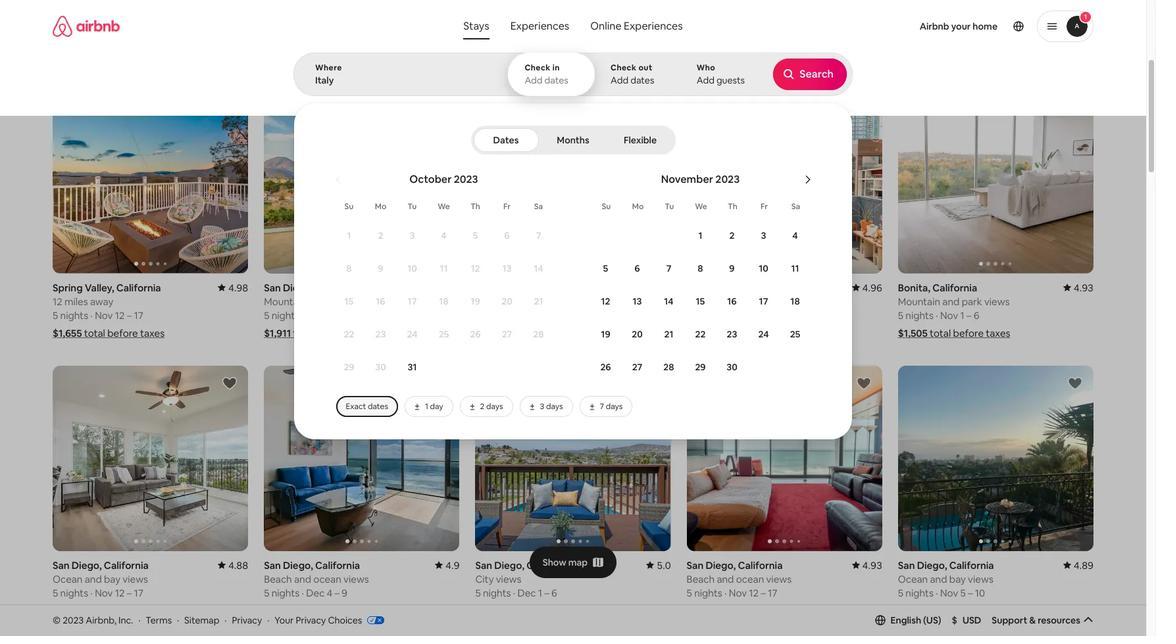 Task type: describe. For each thing, give the bounding box(es) containing it.
1 inside san diego, california beach and mountain views 5 nights · nov 1 – 6 total before taxes
[[115, 31, 119, 44]]

map
[[568, 556, 588, 568]]

california inside bonita, california mountain and park views 5 nights · nov 1 – 6 $1,505 total before taxes
[[933, 281, 977, 294]]

guests
[[717, 74, 745, 86]]

san diego, california beach and ocean views 5 nights · nov 12 – 17 $1,700 total before taxes
[[687, 559, 799, 617]]

airbnb
[[920, 20, 949, 32]]

english (us)
[[891, 614, 941, 626]]

before up guests
[[743, 49, 774, 61]]

0 vertical spatial 12 button
[[460, 253, 491, 284]]

nights inside the beach and bay views 5 nights · nov 1 – 6
[[906, 31, 934, 44]]

2 privacy from the left
[[296, 614, 326, 626]]

11 for second '11' button from left
[[791, 263, 799, 274]]

0 horizontal spatial 19
[[471, 295, 480, 307]]

amazing
[[584, 84, 617, 95]]

1 29 button from the left
[[333, 351, 365, 383]]

before inside bonita, california mountain and park views 5 nights · nov 1 – 6 $1,505 total before taxes
[[953, 327, 984, 339]]

1 vertical spatial 27 button
[[622, 351, 653, 383]]

1 24 button from the left
[[396, 318, 428, 350]]

2 17 button from the left
[[748, 286, 779, 317]]

1 horizontal spatial 28 button
[[653, 351, 685, 383]]

1 inside the beach and bay views 5 nights · nov 1 – 6
[[960, 31, 965, 44]]

4.9 out of 5 average rating image
[[435, 559, 460, 572]]

10 inside 'san diego, california ocean and bay views 5 nights · nov 5 – 10 $1,458 total before taxes'
[[975, 587, 985, 599]]

1 button for november
[[685, 220, 716, 251]]

0 horizontal spatial dates
[[368, 401, 388, 412]]

san for san diego, california beach and mountain views 5 nights · nov 1 – 6 total before taxes
[[53, 4, 70, 16]]

4.89 out of 5 average rating image
[[1063, 559, 1094, 572]]

add for check out add dates
[[611, 74, 629, 86]]

dates for check in add dates
[[545, 74, 568, 86]]

$1,655
[[53, 327, 82, 339]]

1 18 button from the left
[[428, 286, 460, 317]]

views inside san diego, california mountain views 5 nights $1,911 total before taxes
[[308, 295, 334, 308]]

before inside the san diego, california city views 5 nights · dec 1 – 6 $2,802 total before taxes
[[532, 605, 563, 617]]

0 horizontal spatial 21 button
[[523, 286, 554, 317]]

california for san diego, california beach and ocean views 5 nights · dec 4 – 9 $2,111 total before taxes
[[315, 559, 360, 572]]

17 inside san diego, california ocean and bay views 5 nights · nov 12 – 17 $696 total before taxes
[[134, 587, 143, 599]]

flexible
[[624, 134, 657, 146]]

1 vertical spatial 19
[[601, 328, 610, 340]]

2 sa from the left
[[791, 201, 800, 212]]

total before taxes button
[[264, 49, 376, 61]]

3 for november 2023
[[761, 230, 766, 241]]

total right $1,227
[[718, 327, 739, 339]]

1 horizontal spatial 14
[[664, 295, 674, 307]]

add to wishlist: san diego, california image for beach and ocean views
[[856, 376, 872, 391]]

usd
[[963, 614, 981, 626]]

1 horizontal spatial 6 button
[[622, 253, 653, 284]]

out
[[639, 63, 653, 73]]

2 tu from the left
[[665, 201, 674, 212]]

before inside san diego, california beach and mountain views 5 nights · nov 1 – 6 total before taxes
[[319, 49, 350, 61]]

– inside san diego, california beach and ocean views 5 nights · nov 12 – 17 $1,700 total before taxes
[[761, 587, 766, 599]]

taxes inside san diego, california beach and ocean views 5 nights · dec 4 – 9 $2,111 total before taxes
[[348, 605, 373, 617]]

$1,911
[[264, 327, 291, 339]]

california for san diego, california city views 5 nights · dec 1 – 6 $2,802 total before taxes
[[527, 559, 571, 572]]

display total before taxes switch
[[1059, 70, 1082, 86]]

17 inside san diego, california beach and ocean views 5 nights · nov 12 – 17 $1,700 total before taxes
[[768, 587, 777, 599]]

stays tab panel
[[293, 53, 1156, 440]]

terms · sitemap · privacy ·
[[146, 614, 269, 626]]

2023 for october
[[454, 172, 478, 186]]

show map
[[543, 556, 588, 568]]

3 for october 2023
[[410, 230, 415, 241]]

your privacy choices link
[[275, 614, 384, 627]]

1 fr from the left
[[503, 201, 511, 212]]

22 for 1st 22 button from right
[[695, 328, 706, 340]]

total inside san diego, california ocean and bay views 5 nights · nov 12 – 17 $696 total before taxes
[[78, 605, 99, 617]]

views inside ocean views 5 nights · nov 1 – 6 $8,527 total before taxes
[[507, 17, 533, 30]]

$ usd
[[952, 614, 981, 626]]

taxes inside bonita, california mountain and park views 5 nights · nov 1 – 6 $1,505 total before taxes
[[986, 327, 1010, 339]]

total inside the san diego, california city views 5 nights · dec 1 – 6 $2,802 total before taxes
[[509, 605, 530, 617]]

3 button for november 2023
[[748, 220, 779, 251]]

nov inside san diego, california ocean and bay views 5 nights · nov 12 – 17 $696 total before taxes
[[95, 587, 113, 599]]

beach for san diego, california beach and mountain views 5 nights · nov 1 – 6 total before taxes
[[53, 17, 81, 30]]

4.98 out of 5 average rating image
[[218, 281, 248, 294]]

1 vertical spatial 21 button
[[653, 318, 685, 350]]

diego, for san diego, california ocean and bay views 5 nights · nov 5 – 10 $1,458 total before taxes
[[917, 559, 947, 572]]

10 for second the 10 button from the right
[[407, 263, 417, 274]]

1 inside ocean views 5 nights · nov 1 – 6 $8,527 total before taxes
[[538, 31, 542, 44]]

1 horizontal spatial 2
[[480, 401, 485, 412]]

1 17 button from the left
[[396, 286, 428, 317]]

5.0 for 5.0 out of 5 average rating icon
[[657, 559, 671, 572]]

total inside bonita, california mountain and park views 5 nights · nov 1 – 6 $1,505 total before taxes
[[930, 327, 951, 339]]

add for check in add dates
[[525, 74, 543, 86]]

$1,458
[[898, 605, 928, 617]]

4.9
[[446, 559, 460, 572]]

san for san diego, california mountain views 5 nights $1,911 total before taxes
[[264, 281, 281, 294]]

calendar application
[[310, 159, 1156, 417]]

1 inside bonita, california mountain and park views 5 nights · nov 1 – 6 $1,505 total before taxes
[[960, 309, 965, 322]]

california for san diego, california ocean and bay views 5 nights · nov 12 – 17 $696 total before taxes
[[104, 559, 149, 572]]

total right the $2,579
[[508, 327, 529, 339]]

california for spring valley, california 12 miles away 5 nights · nov 12 – 17 $1,655 total before taxes
[[116, 281, 161, 294]]

taxes inside the san diego, california city views 5 nights · dec 1 – 6 $2,802 total before taxes
[[565, 605, 589, 617]]

$2,579 total before taxes
[[475, 327, 589, 339]]

1 button
[[1037, 11, 1094, 42]]

· inside san diego, california beach and mountain views 5 nights · nov 1 – 6 total before taxes
[[90, 31, 93, 44]]

marina
[[687, 295, 717, 308]]

13 for 13 button to the bottom
[[633, 295, 642, 307]]

2 29 button from the left
[[685, 351, 716, 383]]

total inside san diego, california beach and ocean views 5 nights · dec 4 – 9 $2,111 total before taxes
[[292, 605, 313, 617]]

stays
[[463, 19, 489, 33]]

views inside san diego, california beach and mountain views 5 nights · nov 1 – 6 total before taxes
[[147, 17, 173, 30]]

who add guests
[[697, 63, 745, 86]]

2 8 from the left
[[698, 263, 703, 274]]

$8,527
[[475, 49, 506, 61]]

total inside spring valley, california 12 miles away 5 nights · nov 12 – 17 $1,655 total before taxes
[[84, 327, 105, 339]]

total inside san diego, california beach and ocean views 5 nights · nov 12 – 17 $1,700 total before taxes
[[718, 605, 740, 617]]

ocean for san diego, california beach and ocean views 5 nights · dec 4 – 9 $2,111 total before taxes
[[313, 573, 341, 586]]

bay inside the beach and bay views 5 nights · nov 1 – 6
[[947, 17, 964, 30]]

exact dates
[[346, 401, 388, 412]]

1 inside the san diego, california city views 5 nights · dec 1 – 6 $2,802 total before taxes
[[538, 587, 542, 599]]

and inside san diego, california beach and ocean views 5 nights · dec 4 – 9 $2,111 total before taxes
[[294, 573, 311, 586]]

parks
[[872, 84, 893, 95]]

2 th from the left
[[728, 201, 737, 212]]

inc.
[[118, 614, 133, 626]]

– inside the san diego, california city views 5 nights · dec 1 – 6 $2,802 total before taxes
[[544, 587, 549, 599]]

day
[[430, 401, 443, 412]]

– inside ocean views 5 nights · nov 1 – 6 $8,527 total before taxes
[[544, 31, 549, 44]]

october
[[410, 172, 452, 186]]

4.89
[[1074, 559, 1094, 572]]

taxes inside san diego, california mountain views 5 nights $1,911 total before taxes
[[349, 327, 374, 339]]

29 for 2nd 29 button from the right
[[344, 361, 354, 373]]

spring
[[53, 281, 83, 294]]

2 button for october 2023
[[365, 220, 396, 251]]

9 inside san diego, california beach and ocean views 5 nights · dec 4 – 9 $2,111 total before taxes
[[342, 587, 347, 599]]

views inside san diego, california beach and ocean views 5 nights · dec 4 – 9 $2,111 total before taxes
[[344, 573, 369, 586]]

5 inside spring valley, california 12 miles away 5 nights · nov 12 – 17 $1,655 total before taxes
[[53, 309, 58, 322]]

taxes inside 'san diego, california ocean and bay views 5 nights · nov 5 – 10 $1,458 total before taxes'
[[986, 605, 1011, 617]]

15 for 1st 15 button
[[345, 295, 354, 307]]

0 vertical spatial 6 button
[[491, 220, 523, 251]]

2 15 button from the left
[[685, 286, 716, 317]]

1 23 button from the left
[[365, 318, 396, 350]]

park
[[962, 295, 982, 308]]

$2,111
[[264, 605, 290, 617]]

9 for 1st 9 button from right
[[729, 263, 735, 274]]

days for 7 days
[[606, 401, 623, 412]]

and inside the beach and bay views 5 nights · nov 1 – 6
[[928, 17, 945, 30]]

6 inside ocean views 5 nights · nov 1 – 6 $8,527 total before taxes
[[551, 31, 557, 44]]

5 inside the beach and bay views 5 nights · nov 1 – 6
[[898, 31, 904, 44]]

1 9 button from the left
[[365, 253, 396, 284]]

and inside san diego, california ocean and bay views 5 nights · nov 12 – 17 $696 total before taxes
[[85, 573, 102, 586]]

2 button for november 2023
[[716, 220, 748, 251]]

nov inside san diego, california beach and ocean views 5 nights · nov 12 – 17 $1,700 total before taxes
[[729, 587, 747, 599]]

1 horizontal spatial 7 button
[[653, 253, 685, 284]]

before down beach and ocean views
[[531, 327, 562, 339]]

· inside bonita, california mountain and park views 5 nights · nov 1 – 6 $1,505 total before taxes
[[936, 309, 938, 322]]

san diego, california ocean and bay views 5 nights · nov 5 – 10 $1,458 total before taxes
[[898, 559, 1011, 617]]

san diego, california mountain views 5 nights $1,911 total before taxes
[[264, 281, 374, 339]]

5 inside san diego, california beach and ocean views 5 nights · dec 4 – 9 $2,111 total before taxes
[[264, 587, 269, 599]]

4 button for november 2023
[[779, 220, 811, 251]]

18 for 1st 18 'button' from the right
[[791, 295, 800, 307]]

bonita, california mountain and park views 5 nights · nov 1 – 6 $1,505 total before taxes
[[898, 281, 1010, 339]]

homes
[[306, 84, 331, 95]]

1 horizontal spatial 3
[[540, 401, 544, 412]]

2 11 button from the left
[[779, 253, 811, 284]]

3 days
[[540, 401, 563, 412]]

your
[[951, 20, 971, 32]]

2 25 button from the left
[[779, 318, 811, 350]]

0 vertical spatial 14 button
[[523, 253, 554, 284]]

– inside san diego, california ocean and bay views 5 nights · nov 12 – 17 $696 total before taxes
[[127, 587, 132, 599]]

1 horizontal spatial 5 button
[[590, 253, 622, 284]]

before inside san diego, california ocean and bay views 5 nights · nov 12 – 17 $696 total before taxes
[[101, 605, 132, 617]]

1 day
[[425, 401, 443, 412]]

tiny
[[289, 84, 304, 95]]

5.0 for 5.0 out of 5 average rating image
[[1080, 4, 1094, 16]]

$2,322
[[687, 49, 717, 61]]

5.0 out of 5 average rating image
[[646, 559, 671, 572]]

0 horizontal spatial 28 button
[[523, 318, 554, 350]]

spring valley, california 12 miles away 5 nights · nov 12 – 17 $1,655 total before taxes
[[53, 281, 165, 339]]

28 for the right 28 button
[[664, 361, 674, 373]]

taxes inside san diego, california beach and ocean views 5 nights · nov 12 – 17 $1,700 total before taxes
[[774, 605, 799, 617]]

1 horizontal spatial 7
[[600, 401, 604, 412]]

beach for san diego, california beach and ocean views 5 nights · nov 12 – 17 $1,700 total before taxes
[[687, 573, 715, 586]]

27 for the left 27 button
[[502, 328, 512, 340]]

31
[[408, 361, 417, 373]]

your
[[275, 614, 294, 626]]

23 for 2nd 23 button from right
[[375, 328, 386, 340]]

$2,322 total before taxes
[[687, 49, 800, 61]]

views inside bonita, california mountain and park views 5 nights · nov 1 – 6 $1,505 total before taxes
[[984, 295, 1010, 308]]

total inside san diego, california beach and mountain views 5 nights · nov 1 – 6 total before taxes
[[296, 49, 317, 61]]

nights inside bonita, california mountain and park views 5 nights · nov 1 – 6 $1,505 total before taxes
[[906, 309, 934, 322]]

views inside 'san diego, california ocean and bay views 5 nights · nov 5 – 10 $1,458 total before taxes'
[[968, 573, 994, 586]]

2 25 from the left
[[790, 328, 800, 340]]

airbnb your home link
[[912, 13, 1005, 40]]

23 for first 23 button from right
[[727, 328, 737, 340]]

english (us) button
[[875, 614, 941, 626]]

0 vertical spatial 5 button
[[460, 220, 491, 251]]

9 for 2nd 9 button from the right
[[378, 263, 383, 274]]

2 18 button from the left
[[779, 286, 811, 317]]

4.88
[[228, 559, 248, 572]]

1 11 button from the left
[[428, 253, 460, 284]]

0 horizontal spatial 13 button
[[491, 253, 523, 284]]

5 inside the san diego, california city views 5 nights · dec 1 – 6 $2,802 total before taxes
[[475, 587, 481, 599]]

5 inside san diego, california mountain views 5 nights $1,911 total before taxes
[[264, 309, 269, 322]]

2 fr from the left
[[761, 201, 768, 212]]

mountain inside san diego, california mountain views 5 nights $1,911 total before taxes
[[264, 295, 306, 308]]

1 tu from the left
[[408, 201, 417, 212]]

dates button
[[473, 128, 539, 152]]

2 for october 2023
[[378, 230, 383, 241]]

1 30 from the left
[[375, 361, 386, 373]]

taxes inside san diego, california beach and mountain views 5 nights · nov 1 – 6 total before taxes
[[352, 49, 376, 61]]

ocean for san diego, california ocean and bay views 5 nights · nov 12 – 17 $696 total before taxes
[[53, 573, 83, 586]]

1 horizontal spatial 20 button
[[622, 318, 653, 350]]

· inside san diego, california ocean and bay views 5 nights · nov 12 – 17 $696 total before taxes
[[90, 587, 93, 599]]

1 privacy from the left
[[232, 614, 262, 626]]

$
[[952, 614, 957, 626]]

beach inside the beach and bay views 5 nights · nov 1 – 6
[[898, 17, 926, 30]]

miles
[[64, 295, 88, 308]]

english
[[891, 614, 921, 626]]

· inside 'san diego, california ocean and bay views 5 nights · nov 5 – 10 $1,458 total before taxes'
[[936, 587, 938, 599]]

· inside the beach and bay views 5 nights · nov 1 – 6
[[936, 31, 938, 44]]

4 inside san diego, california beach and ocean views 5 nights · dec 4 – 9 $2,111 total before taxes
[[327, 587, 333, 599]]

2 su from the left
[[602, 201, 611, 212]]

©
[[53, 614, 61, 626]]

show map button
[[530, 547, 617, 578]]

$2,802
[[475, 605, 507, 617]]

2 24 from the left
[[758, 328, 769, 340]]

total inside san diego, california mountain views 5 nights $1,911 total before taxes
[[293, 327, 314, 339]]

5.0 out of 5 average rating image
[[1069, 4, 1094, 16]]

21 for 21 button to the left
[[534, 295, 543, 307]]

4.96
[[862, 281, 882, 294]]

2 9 button from the left
[[716, 253, 748, 284]]

what can we help you find? tab list
[[453, 13, 580, 39]]

november
[[661, 172, 713, 186]]

· inside san diego, california beach and ocean views 5 nights · nov 12 – 17 $1,700 total before taxes
[[724, 587, 727, 599]]

1 vertical spatial 12 button
[[590, 286, 622, 317]]

· inside the san diego, california city views 5 nights · dec 1 – 6 $2,802 total before taxes
[[513, 587, 515, 599]]

san for san diego, california beach and ocean views 5 nights · dec 4 – 9 $2,111 total before taxes
[[264, 559, 281, 572]]

5 inside san diego, california beach and ocean views 5 nights · nov 12 – 17 $1,700 total before taxes
[[687, 587, 692, 599]]

nights inside san diego, california beach and mountain views 5 nights · nov 1 – 6 total before taxes
[[60, 31, 88, 44]]

6 inside san diego, california beach and mountain views 5 nights · nov 1 – 6 total before taxes
[[128, 31, 134, 44]]

online
[[590, 19, 622, 33]]

and inside 'san diego, california ocean and bay views 5 nights · nov 5 – 10 $1,458 total before taxes'
[[930, 573, 947, 586]]

$2,579
[[475, 327, 506, 339]]

2 horizontal spatial add to wishlist: san diego, california image
[[1067, 376, 1083, 391]]

7 days
[[600, 401, 623, 412]]

california for san diego, california beach and mountain views 5 nights · nov 1 – 6 total before taxes
[[104, 4, 149, 16]]

0 vertical spatial 20 button
[[491, 286, 523, 317]]

add to wishlist: bonita, california image
[[1067, 98, 1083, 113]]

1 we from the left
[[438, 201, 450, 212]]

4 button for october 2023
[[428, 220, 460, 251]]

27 for the bottom 27 button
[[632, 361, 642, 373]]

airbnb your home
[[920, 20, 998, 32]]

beach and bay views 5 nights · nov 1 – 6
[[898, 17, 992, 44]]

$696
[[53, 605, 76, 617]]

views inside the san diego, california city views 5 nights · dec 1 – 6 $2,802 total before taxes
[[496, 573, 521, 586]]

– inside san diego, california beach and mountain views 5 nights · nov 1 – 6 total before taxes
[[121, 31, 126, 44]]

pools
[[618, 84, 639, 95]]

– inside san diego, california beach and ocean views 5 nights · dec 4 – 9 $2,111 total before taxes
[[335, 587, 340, 599]]

dates for check out add dates
[[631, 74, 654, 86]]

experiences inside button
[[510, 19, 569, 33]]

5 inside bonita, california mountain and park views 5 nights · nov 1 – 6 $1,505 total before taxes
[[898, 309, 904, 322]]

31 button
[[396, 351, 428, 383]]

experiences button
[[500, 13, 580, 39]]

11 for second '11' button from the right
[[440, 263, 448, 274]]

2 22 button from the left
[[685, 318, 716, 350]]

$1,227
[[687, 327, 716, 339]]

nights inside san diego, california mountain views 5 nights $1,911 total before taxes
[[272, 309, 300, 322]]

before inside san diego, california beach and ocean views 5 nights · nov 12 – 17 $1,700 total before taxes
[[742, 605, 772, 617]]

2 23 button from the left
[[716, 318, 748, 350]]

1 vertical spatial 13 button
[[622, 286, 653, 317]]

valley,
[[85, 281, 114, 294]]

$1,700
[[687, 605, 716, 617]]

trending
[[662, 84, 695, 95]]

1 16 from the left
[[376, 295, 385, 307]]

stays button
[[453, 13, 500, 39]]

days for 3 days
[[546, 401, 563, 412]]

1 vertical spatial 14 button
[[653, 286, 685, 317]]

beach for san diego, california beach and ocean views 5 nights · dec 4 – 9 $2,111 total before taxes
[[264, 573, 292, 586]]



Task type: vqa. For each thing, say whether or not it's contained in the screenshot.
When Any week
no



Task type: locate. For each thing, give the bounding box(es) containing it.
nights inside san diego, california beach and ocean views 5 nights · dec 4 – 9 $2,111 total before taxes
[[272, 587, 300, 599]]

28 button
[[523, 318, 554, 350], [653, 351, 685, 383]]

diego, inside san diego, california beach and ocean views 5 nights · dec 4 – 9 $2,111 total before taxes
[[283, 559, 313, 572]]

2 experiences from the left
[[624, 19, 683, 33]]

0 horizontal spatial 29
[[344, 361, 354, 373]]

1 horizontal spatial 29 button
[[685, 351, 716, 383]]

california inside san diego, california beach and ocean views 5 nights · dec 4 – 9 $2,111 total before taxes
[[315, 559, 360, 572]]

2 check from the left
[[611, 63, 637, 73]]

0 horizontal spatial 7
[[536, 230, 541, 241]]

1 vertical spatial 7
[[666, 263, 671, 274]]

ocean inside san diego, california ocean and bay views 5 nights · nov 12 – 17 $696 total before taxes
[[53, 573, 83, 586]]

26 down beach and ocean views
[[470, 328, 481, 340]]

1 22 button from the left
[[333, 318, 365, 350]]

27 button up '7 days'
[[622, 351, 653, 383]]

san for san diego, california ocean and bay views 5 nights · nov 5 – 10 $1,458 total before taxes
[[898, 559, 915, 572]]

4.93 out of 5 average rating image for bonita, california mountain and park views 5 nights · nov 1 – 6 $1,505 total before taxes
[[1063, 281, 1094, 294]]

1 vertical spatial 19 button
[[590, 318, 622, 350]]

san for san diego, california city views 5 nights · dec 1 – 6 $2,802 total before taxes
[[475, 559, 492, 572]]

national parks
[[840, 84, 893, 95]]

ocean for san diego, california ocean and bay views 5 nights · nov 5 – 10 $1,458 total before taxes
[[898, 573, 928, 586]]

we down october 2023
[[438, 201, 450, 212]]

ocean
[[475, 17, 505, 30], [53, 573, 83, 586], [898, 573, 928, 586]]

tu
[[408, 201, 417, 212], [665, 201, 674, 212]]

1 vertical spatial 14
[[664, 295, 674, 307]]

online experiences
[[590, 19, 683, 33]]

california for san diego, california ocean and bay views 5 nights · nov 5 – 10 $1,458 total before taxes
[[949, 559, 994, 572]]

show
[[543, 556, 566, 568]]

total up who add guests
[[720, 49, 741, 61]]

0 horizontal spatial 5.0
[[657, 559, 671, 572]]

dates right exact
[[368, 401, 388, 412]]

0 horizontal spatial days
[[486, 401, 503, 412]]

before right (us)
[[953, 605, 984, 617]]

3 button
[[396, 220, 428, 251], [748, 220, 779, 251]]

1 su from the left
[[345, 201, 354, 212]]

1 mountain from the left
[[264, 295, 306, 308]]

30
[[375, 361, 386, 373], [727, 361, 737, 373]]

1 horizontal spatial 4 button
[[779, 220, 811, 251]]

1 horizontal spatial ocean
[[525, 295, 553, 308]]

1 horizontal spatial days
[[546, 401, 563, 412]]

1 days from the left
[[486, 401, 503, 412]]

1 horizontal spatial 18
[[791, 295, 800, 307]]

10
[[407, 263, 417, 274], [759, 263, 768, 274], [975, 587, 985, 599]]

17 inside spring valley, california 12 miles away 5 nights · nov 12 – 17 $1,655 total before taxes
[[134, 309, 143, 322]]

20 for top 20 button
[[502, 295, 512, 307]]

taxes
[[352, 49, 376, 61], [564, 49, 589, 61], [776, 49, 800, 61], [140, 327, 165, 339], [349, 327, 374, 339], [564, 327, 589, 339], [774, 327, 799, 339], [986, 327, 1010, 339], [134, 605, 159, 617], [348, 605, 373, 617], [565, 605, 589, 617], [774, 605, 799, 617], [986, 605, 1011, 617]]

1 horizontal spatial 24 button
[[748, 318, 779, 350]]

13 button left the marina in the top right of the page
[[622, 286, 653, 317]]

diego, for san diego, california mountain views 5 nights $1,911 total before taxes
[[283, 281, 313, 294]]

2 3 button from the left
[[748, 220, 779, 251]]

san diego, california ocean and bay views 5 nights · nov 12 – 17 $696 total before taxes
[[53, 559, 159, 617]]

1 add from the left
[[525, 74, 543, 86]]

1 horizontal spatial 4
[[441, 230, 447, 241]]

1 16 button from the left
[[365, 286, 396, 317]]

privacy right your
[[296, 614, 326, 626]]

and inside bonita, california mountain and park views 5 nights · nov 1 – 6 $1,505 total before taxes
[[943, 295, 960, 308]]

before down away
[[107, 327, 138, 339]]

dates down in
[[545, 74, 568, 86]]

2 we from the left
[[695, 201, 707, 212]]

2 days from the left
[[546, 401, 563, 412]]

before down park
[[953, 327, 984, 339]]

26 button up '7 days'
[[590, 351, 622, 383]]

14 button up beach and ocean views
[[523, 253, 554, 284]]

your privacy choices
[[275, 614, 362, 626]]

exact
[[346, 401, 366, 412]]

1 25 from the left
[[439, 328, 449, 340]]

taxes inside spring valley, california 12 miles away 5 nights · nov 12 – 17 $1,655 total before taxes
[[140, 327, 165, 339]]

ocean views 5 nights · nov 1 – 6 $8,527 total before taxes
[[475, 17, 589, 61]]

1 horizontal spatial 25 button
[[779, 318, 811, 350]]

0 horizontal spatial 9
[[342, 587, 347, 599]]

days for 2 days
[[486, 401, 503, 412]]

privacy link
[[232, 614, 262, 626]]

resources
[[1038, 614, 1080, 626]]

1 2 button from the left
[[365, 220, 396, 251]]

2023 right november
[[716, 172, 740, 186]]

12 button
[[460, 253, 491, 284], [590, 286, 622, 317]]

total right $2,802
[[509, 605, 530, 617]]

20 button up the $2,579
[[491, 286, 523, 317]]

0 horizontal spatial 16
[[376, 295, 385, 307]]

2 add from the left
[[611, 74, 629, 86]]

add
[[525, 74, 543, 86], [611, 74, 629, 86], [697, 74, 715, 86]]

0 vertical spatial 19 button
[[460, 286, 491, 317]]

where
[[315, 63, 342, 73]]

0 horizontal spatial ocean
[[53, 573, 83, 586]]

mountain inside bonita, california mountain and park views 5 nights · nov 1 – 6 $1,505 total before taxes
[[898, 295, 940, 308]]

– inside 'san diego, california ocean and bay views 5 nights · nov 5 – 10 $1,458 total before taxes'
[[968, 587, 973, 599]]

1 horizontal spatial 19 button
[[590, 318, 622, 350]]

1 horizontal spatial fr
[[761, 201, 768, 212]]

1 horizontal spatial add
[[611, 74, 629, 86]]

0 vertical spatial 27 button
[[491, 318, 523, 350]]

1 4 button from the left
[[428, 220, 460, 251]]

2 mountain from the left
[[898, 295, 940, 308]]

0 horizontal spatial 29 button
[[333, 351, 365, 383]]

in
[[553, 63, 560, 73]]

0 horizontal spatial 15
[[345, 295, 354, 307]]

ocean for san diego, california beach and ocean views 5 nights · nov 12 – 17 $1,700 total before taxes
[[736, 573, 764, 586]]

2 horizontal spatial dates
[[631, 74, 654, 86]]

13 up beach and ocean views
[[502, 263, 512, 274]]

0 horizontal spatial 11 button
[[428, 253, 460, 284]]

0 horizontal spatial 21
[[534, 295, 543, 307]]

2 29 from the left
[[695, 361, 706, 373]]

diego, inside san diego, california ocean and bay views 5 nights · nov 12 – 17 $696 total before taxes
[[72, 559, 102, 572]]

1 dec from the left
[[306, 587, 325, 599]]

13 left the marina in the top right of the page
[[633, 295, 642, 307]]

2 8 button from the left
[[685, 253, 716, 284]]

21 button left $1,227
[[653, 318, 685, 350]]

29 up exact
[[344, 361, 354, 373]]

2 dec from the left
[[518, 587, 536, 599]]

0 vertical spatial 4.93 out of 5 average rating image
[[1063, 281, 1094, 294]]

7
[[536, 230, 541, 241], [666, 263, 671, 274], [600, 401, 604, 412]]

1 10 button from the left
[[396, 253, 428, 284]]

0 horizontal spatial sa
[[534, 201, 543, 212]]

2023 right october
[[454, 172, 478, 186]]

days left 3 days
[[486, 401, 503, 412]]

total right $696
[[78, 605, 99, 617]]

24 button up 31 "button"
[[396, 318, 428, 350]]

2 15 from the left
[[696, 295, 705, 307]]

1 horizontal spatial 21
[[664, 328, 673, 340]]

20 button left $1,227
[[622, 318, 653, 350]]

san
[[53, 4, 70, 16], [264, 281, 281, 294], [53, 559, 70, 572], [264, 559, 281, 572], [475, 559, 492, 572], [687, 559, 704, 572], [898, 559, 915, 572]]

bay inside 'san diego, california ocean and bay views 5 nights · nov 5 – 10 $1,458 total before taxes'
[[949, 573, 966, 586]]

bay inside san diego, california ocean and bay views 5 nights · nov 12 – 17 $696 total before taxes
[[104, 573, 120, 586]]

1 vertical spatial 4.93
[[862, 559, 882, 572]]

1 horizontal spatial 18 button
[[779, 286, 811, 317]]

total inside 'san diego, california ocean and bay views 5 nights · nov 5 – 10 $1,458 total before taxes'
[[930, 605, 951, 617]]

4.96 out of 5 average rating image
[[852, 281, 882, 294]]

1 horizontal spatial dec
[[518, 587, 536, 599]]

total
[[296, 49, 317, 61], [508, 49, 529, 61], [720, 49, 741, 61], [84, 327, 105, 339], [293, 327, 314, 339], [508, 327, 529, 339], [718, 327, 739, 339], [930, 327, 951, 339], [78, 605, 99, 617], [292, 605, 313, 617], [509, 605, 530, 617], [718, 605, 740, 617], [930, 605, 951, 617]]

0 vertical spatial 4.93
[[1074, 281, 1094, 294]]

20 up the $2,579
[[502, 295, 512, 307]]

2 24 button from the left
[[748, 318, 779, 350]]

nights inside ocean views 5 nights · nov 1 – 6 $8,527 total before taxes
[[483, 31, 511, 44]]

20 left $1,227
[[632, 328, 643, 340]]

diego, for san diego, california beach and ocean views 5 nights · dec 4 – 9 $2,111 total before taxes
[[283, 559, 313, 572]]

1 mo from the left
[[375, 201, 386, 212]]

diego, for san diego, california beach and ocean views 5 nights · nov 12 – 17 $1,700 total before taxes
[[706, 559, 736, 572]]

0 horizontal spatial 11
[[440, 263, 448, 274]]

1 horizontal spatial 9
[[378, 263, 383, 274]]

none search field containing stays
[[293, 0, 1156, 440]]

nights inside spring valley, california 12 miles away 5 nights · nov 12 – 17 $1,655 total before taxes
[[60, 309, 88, 322]]

before up "where"
[[319, 49, 350, 61]]

0 horizontal spatial 3
[[410, 230, 415, 241]]

before left 'terms'
[[101, 605, 132, 617]]

2 22 from the left
[[695, 328, 706, 340]]

dates inside check out add dates
[[631, 74, 654, 86]]

20 for right 20 button
[[632, 328, 643, 340]]

diego, inside san diego, california beach and mountain views 5 nights · nov 1 – 6 total before taxes
[[72, 4, 102, 16]]

1 30 button from the left
[[365, 351, 396, 383]]

2 vertical spatial 7
[[600, 401, 604, 412]]

california inside san diego, california mountain views 5 nights $1,911 total before taxes
[[315, 281, 360, 294]]

1 sa from the left
[[534, 201, 543, 212]]

0 horizontal spatial 22
[[344, 328, 354, 340]]

tab list
[[473, 126, 673, 155]]

27
[[502, 328, 512, 340], [632, 361, 642, 373]]

diego, for san diego, california ocean and bay views 5 nights · nov 12 – 17 $696 total before taxes
[[72, 559, 102, 572]]

tu down november
[[665, 201, 674, 212]]

29 down $1,227
[[695, 361, 706, 373]]

0 horizontal spatial 2 button
[[365, 220, 396, 251]]

days right 3 days
[[606, 401, 623, 412]]

nov inside bonita, california mountain and park views 5 nights · nov 1 – 6 $1,505 total before taxes
[[940, 309, 958, 322]]

add to wishlist: san diego, california image
[[433, 98, 449, 113], [222, 376, 238, 391], [856, 376, 872, 391]]

19 button
[[460, 286, 491, 317], [590, 318, 622, 350]]

ocean inside ocean views 5 nights · nov 1 – 6 $8,527 total before taxes
[[475, 17, 505, 30]]

san diego, california beach and mountain views 5 nights · nov 1 – 6 total before taxes
[[53, 4, 376, 61]]

26 button down beach and ocean views
[[460, 318, 491, 350]]

tiny homes
[[289, 84, 331, 95]]

profile element
[[705, 0, 1094, 53]]

fr
[[503, 201, 511, 212], [761, 201, 768, 212]]

1 8 button from the left
[[333, 253, 365, 284]]

13 button up beach and ocean views
[[491, 253, 523, 284]]

23
[[375, 328, 386, 340], [727, 328, 737, 340]]

1 15 button from the left
[[333, 286, 365, 317]]

1 horizontal spatial 15
[[696, 295, 705, 307]]

ocean up "$1,458"
[[898, 573, 928, 586]]

diego, inside san diego, california mountain views 5 nights $1,911 total before taxes
[[283, 281, 313, 294]]

0 horizontal spatial privacy
[[232, 614, 262, 626]]

30 button
[[365, 351, 396, 383], [716, 351, 748, 383]]

1 horizontal spatial 17 button
[[748, 286, 779, 317]]

3 days from the left
[[606, 401, 623, 412]]

california
[[104, 4, 149, 16], [116, 281, 161, 294], [315, 281, 360, 294], [933, 281, 977, 294], [104, 559, 149, 572], [315, 559, 360, 572], [527, 559, 571, 572], [738, 559, 783, 572], [949, 559, 994, 572]]

check for check in add dates
[[525, 63, 551, 73]]

1 horizontal spatial 13
[[633, 295, 642, 307]]

choices
[[328, 614, 362, 626]]

1 horizontal spatial 4.93
[[1074, 281, 1094, 294]]

None search field
[[293, 0, 1156, 440]]

14 button left the marina in the top right of the page
[[653, 286, 685, 317]]

nov inside san diego, california beach and mountain views 5 nights · nov 1 – 6 total before taxes
[[95, 31, 113, 44]]

mountain
[[102, 17, 145, 30]]

1 horizontal spatial 2 button
[[716, 220, 748, 251]]

0 horizontal spatial 14
[[534, 263, 543, 274]]

california inside 'san diego, california ocean and bay views 5 nights · nov 5 – 10 $1,458 total before taxes'
[[949, 559, 994, 572]]

4.88 out of 5 average rating image
[[218, 559, 248, 572]]

2 30 button from the left
[[716, 351, 748, 383]]

4.93 for bonita, california mountain and park views 5 nights · nov 1 – 6 $1,505 total before taxes
[[1074, 281, 1094, 294]]

total right $1,505
[[930, 327, 951, 339]]

1 23 from the left
[[375, 328, 386, 340]]

check inside the check in add dates
[[525, 63, 551, 73]]

0 horizontal spatial 8
[[346, 263, 352, 274]]

add to wishlist: san diego, california image for mountain views
[[433, 98, 449, 113]]

0 vertical spatial 7
[[536, 230, 541, 241]]

su
[[345, 201, 354, 212], [602, 201, 611, 212]]

1 horizontal spatial 23 button
[[716, 318, 748, 350]]

2 button
[[365, 220, 396, 251], [716, 220, 748, 251]]

· inside ocean views 5 nights · nov 1 – 6 $8,527 total before taxes
[[513, 31, 515, 44]]

total inside ocean views 5 nights · nov 1 – 6 $8,527 total before taxes
[[508, 49, 529, 61]]

3 button for october 2023
[[396, 220, 428, 251]]

4 for october 2023
[[441, 230, 447, 241]]

4 for november 2023
[[792, 230, 798, 241]]

2023 for ©
[[63, 614, 84, 626]]

30 left 31
[[375, 361, 386, 373]]

0 horizontal spatial 7 button
[[523, 220, 554, 251]]

22 button
[[333, 318, 365, 350], [685, 318, 716, 350]]

4.93 out of 5 average rating image for san diego, california beach and ocean views 5 nights · nov 12 – 17 $1,700 total before taxes
[[852, 559, 882, 572]]

1 vertical spatial 21
[[664, 328, 673, 340]]

1 18 from the left
[[439, 295, 449, 307]]

21 for bottom 21 button
[[664, 328, 673, 340]]

add to wishlist: san diego, california image
[[645, 98, 660, 113], [856, 98, 872, 113], [1067, 376, 1083, 391]]

th down october 2023
[[471, 201, 480, 212]]

1 horizontal spatial 5.0
[[1080, 4, 1094, 16]]

1 th from the left
[[471, 201, 480, 212]]

2 2 button from the left
[[716, 220, 748, 251]]

3 add from the left
[[697, 74, 715, 86]]

before inside ocean views 5 nights · nov 1 – 6 $8,527 total before taxes
[[532, 49, 562, 61]]

14 up beach and ocean views
[[534, 263, 543, 274]]

5 button
[[460, 220, 491, 251], [590, 253, 622, 284]]

1 1 button from the left
[[333, 220, 365, 251]]

2 16 from the left
[[727, 295, 737, 307]]

check left out
[[611, 63, 637, 73]]

2 days
[[480, 401, 503, 412]]

california for san diego, california mountain views 5 nights $1,911 total before taxes
[[315, 281, 360, 294]]

domes
[[787, 84, 813, 95]]

2 1 button from the left
[[685, 220, 716, 251]]

2
[[378, 230, 383, 241], [729, 230, 735, 241], [480, 401, 485, 412]]

&
[[1029, 614, 1036, 626]]

1 24 from the left
[[407, 328, 418, 340]]

experiences up in
[[510, 19, 569, 33]]

skiing
[[475, 84, 497, 95]]

san inside san diego, california ocean and bay views 5 nights · nov 12 – 17 $696 total before taxes
[[53, 559, 70, 572]]

29 for 1st 29 button from the right
[[695, 361, 706, 373]]

8 up the marina in the top right of the page
[[698, 263, 703, 274]]

21
[[534, 295, 543, 307], [664, 328, 673, 340]]

30 button down $1,227 total before taxes on the bottom
[[716, 351, 748, 383]]

check inside check out add dates
[[611, 63, 637, 73]]

who
[[697, 63, 715, 73]]

24 up 31 "button"
[[407, 328, 418, 340]]

nights
[[60, 31, 88, 44], [483, 31, 511, 44], [906, 31, 934, 44], [60, 309, 88, 322], [272, 309, 300, 322], [906, 309, 934, 322], [60, 587, 88, 599], [272, 587, 300, 599], [483, 587, 511, 599], [694, 587, 722, 599], [906, 587, 934, 599]]

27 button down beach and ocean views
[[491, 318, 523, 350]]

2 horizontal spatial days
[[606, 401, 623, 412]]

th down november 2023
[[728, 201, 737, 212]]

2023 right ©
[[63, 614, 84, 626]]

26 button
[[460, 318, 491, 350], [590, 351, 622, 383]]

1 3 button from the left
[[396, 220, 428, 251]]

before down the marina and bay views
[[741, 327, 772, 339]]

taxes inside ocean views 5 nights · nov 1 – 6 $8,527 total before taxes
[[564, 49, 589, 61]]

0 horizontal spatial 8 button
[[333, 253, 365, 284]]

th
[[471, 201, 480, 212], [728, 201, 737, 212]]

2 4 button from the left
[[779, 220, 811, 251]]

before right your
[[315, 605, 346, 617]]

1 horizontal spatial 14 button
[[653, 286, 685, 317]]

before inside spring valley, california 12 miles away 5 nights · nov 12 – 17 $1,655 total before taxes
[[107, 327, 138, 339]]

before inside san diego, california beach and ocean views 5 nights · dec 4 – 9 $2,111 total before taxes
[[315, 605, 346, 617]]

experiences up out
[[624, 19, 683, 33]]

add inside who add guests
[[697, 74, 715, 86]]

19
[[471, 295, 480, 307], [601, 328, 610, 340]]

treehouses
[[718, 84, 761, 95]]

6 inside the san diego, california city views 5 nights · dec 1 – 6 $2,802 total before taxes
[[551, 587, 557, 599]]

0 horizontal spatial check
[[525, 63, 551, 73]]

2 11 from the left
[[791, 263, 799, 274]]

1 horizontal spatial 2023
[[454, 172, 478, 186]]

16 right the marina in the top right of the page
[[727, 295, 737, 307]]

4 button
[[428, 220, 460, 251], [779, 220, 811, 251]]

5 inside san diego, california ocean and bay views 5 nights · nov 12 – 17 $696 total before taxes
[[53, 587, 58, 599]]

before inside san diego, california mountain views 5 nights $1,911 total before taxes
[[316, 327, 347, 339]]

total right the $1,655
[[84, 327, 105, 339]]

days left '7 days'
[[546, 401, 563, 412]]

nights inside the san diego, california city views 5 nights · dec 1 – 6 $2,802 total before taxes
[[483, 587, 511, 599]]

mountain down bonita,
[[898, 295, 940, 308]]

1 inside dropdown button
[[1084, 13, 1087, 21]]

san inside san diego, california mountain views 5 nights $1,911 total before taxes
[[264, 281, 281, 294]]

2 for november 2023
[[729, 230, 735, 241]]

1 vertical spatial 28 button
[[653, 351, 685, 383]]

14 left the marina in the top right of the page
[[664, 295, 674, 307]]

30 button left 31
[[365, 351, 396, 383]]

20 button
[[491, 286, 523, 317], [622, 318, 653, 350]]

1 horizontal spatial 22
[[695, 328, 706, 340]]

2 23 from the left
[[727, 328, 737, 340]]

check for check out add dates
[[611, 63, 637, 73]]

add to wishlist: san diego, california image for marina and bay views
[[856, 98, 872, 113]]

1 button for october
[[333, 220, 365, 251]]

0 vertical spatial 27
[[502, 328, 512, 340]]

–
[[121, 31, 126, 44], [544, 31, 549, 44], [967, 31, 972, 44], [127, 309, 132, 322], [967, 309, 972, 322], [127, 587, 132, 599], [335, 587, 340, 599], [544, 587, 549, 599], [761, 587, 766, 599], [968, 587, 973, 599]]

add to wishlist: san diego, california image for ocean and bay views
[[222, 376, 238, 391]]

30 down $1,227 total before taxes on the bottom
[[727, 361, 737, 373]]

4.93
[[1074, 281, 1094, 294], [862, 559, 882, 572]]

10 for 1st the 10 button from the right
[[759, 263, 768, 274]]

airbnb,
[[86, 614, 116, 626]]

29 button up exact
[[333, 351, 365, 383]]

diego, for san diego, california beach and mountain views 5 nights · nov 1 – 6 total before taxes
[[72, 4, 102, 16]]

san inside 'san diego, california ocean and bay views 5 nights · nov 5 – 10 $1,458 total before taxes'
[[898, 559, 915, 572]]

16 right san diego, california mountain views 5 nights $1,911 total before taxes
[[376, 295, 385, 307]]

25 button
[[428, 318, 460, 350], [779, 318, 811, 350]]

28 for left 28 button
[[533, 328, 544, 340]]

4.93 for san diego, california beach and ocean views 5 nights · nov 12 – 17 $1,700 total before taxes
[[862, 559, 882, 572]]

dates down out
[[631, 74, 654, 86]]

diego, inside 'san diego, california ocean and bay views 5 nights · nov 5 – 10 $1,458 total before taxes'
[[917, 559, 947, 572]]

1 check from the left
[[525, 63, 551, 73]]

0 horizontal spatial 27 button
[[491, 318, 523, 350]]

before inside 'san diego, california ocean and bay views 5 nights · nov 5 – 10 $1,458 total before taxes'
[[953, 605, 984, 617]]

nov inside ocean views 5 nights · nov 1 – 6 $8,527 total before taxes
[[518, 31, 536, 44]]

bonita,
[[898, 281, 931, 294]]

total right $1,911
[[293, 327, 314, 339]]

2023 for november
[[716, 172, 740, 186]]

21 up $2,579 total before taxes
[[534, 295, 543, 307]]

29 button
[[333, 351, 365, 383], [685, 351, 716, 383]]

beach inside san diego, california beach and mountain views 5 nights · nov 1 – 6 total before taxes
[[53, 17, 81, 30]]

17 button
[[396, 286, 428, 317], [748, 286, 779, 317]]

dates inside the check in add dates
[[545, 74, 568, 86]]

0 horizontal spatial 1 button
[[333, 220, 365, 251]]

and inside san diego, california beach and ocean views 5 nights · nov 12 – 17 $1,700 total before taxes
[[717, 573, 734, 586]]

october 2023
[[410, 172, 478, 186]]

dec inside the san diego, california city views 5 nights · dec 1 – 6 $2,802 total before taxes
[[518, 587, 536, 599]]

california for san diego, california beach and ocean views 5 nights · nov 12 – 17 $1,700 total before taxes
[[738, 559, 783, 572]]

taxes inside san diego, california ocean and bay views 5 nights · nov 12 – 17 $696 total before taxes
[[134, 605, 159, 617]]

lake
[[535, 84, 553, 95]]

29 button down $1,227
[[685, 351, 716, 383]]

city
[[475, 573, 494, 586]]

4.93 out of 5 average rating image
[[1063, 281, 1094, 294], [852, 559, 882, 572]]

terms link
[[146, 614, 172, 626]]

total left $
[[930, 605, 951, 617]]

1 25 button from the left
[[428, 318, 460, 350]]

ocean inside san diego, california beach and ocean views 5 nights · dec 4 – 9 $2,111 total before taxes
[[313, 573, 341, 586]]

we down november 2023
[[695, 201, 707, 212]]

(us)
[[923, 614, 941, 626]]

27 button
[[491, 318, 523, 350], [622, 351, 653, 383]]

0 horizontal spatial fr
[[503, 201, 511, 212]]

san inside san diego, california beach and ocean views 5 nights · nov 12 – 17 $1,700 total before taxes
[[687, 559, 704, 572]]

1 horizontal spatial sa
[[791, 201, 800, 212]]

1 horizontal spatial 8
[[698, 263, 703, 274]]

– inside bonita, california mountain and park views 5 nights · nov 1 – 6 $1,505 total before taxes
[[967, 309, 972, 322]]

14
[[534, 263, 543, 274], [664, 295, 674, 307]]

24 down the marina and bay views
[[758, 328, 769, 340]]

1 vertical spatial 13
[[633, 295, 642, 307]]

online experiences link
[[580, 13, 693, 39]]

1 horizontal spatial 11
[[791, 263, 799, 274]]

total right $2,111
[[292, 605, 313, 617]]

total up "where"
[[296, 49, 317, 61]]

1 vertical spatial 20
[[632, 328, 643, 340]]

0 vertical spatial 28 button
[[523, 318, 554, 350]]

mountain up $1,911
[[264, 295, 306, 308]]

0 vertical spatial 21
[[534, 295, 543, 307]]

6 inside bonita, california mountain and park views 5 nights · nov 1 – 6 $1,505 total before taxes
[[974, 309, 980, 322]]

california inside san diego, california ocean and bay views 5 nights · nov 12 – 17 $696 total before taxes
[[104, 559, 149, 572]]

beach
[[53, 17, 81, 30], [898, 17, 926, 30], [475, 295, 503, 308], [264, 573, 292, 586], [687, 573, 715, 586]]

– inside spring valley, california 12 miles away 5 nights · nov 12 – 17 $1,655 total before taxes
[[127, 309, 132, 322]]

1 horizontal spatial tu
[[665, 201, 674, 212]]

1 horizontal spatial 26
[[600, 361, 611, 373]]

2 18 from the left
[[791, 295, 800, 307]]

1 experiences from the left
[[510, 19, 569, 33]]

home
[[973, 20, 998, 32]]

2 10 button from the left
[[748, 253, 779, 284]]

group
[[53, 53, 893, 104], [53, 88, 248, 274], [264, 88, 460, 274], [475, 88, 671, 274], [687, 88, 882, 274], [898, 88, 1094, 274], [53, 366, 248, 551], [264, 366, 460, 551], [475, 366, 671, 551], [687, 366, 882, 551], [898, 366, 1094, 551]]

0 horizontal spatial 14 button
[[523, 253, 554, 284]]

0 horizontal spatial 20
[[502, 295, 512, 307]]

24 button down the marina and bay views
[[748, 318, 779, 350]]

nights inside 'san diego, california ocean and bay views 5 nights · nov 5 – 10 $1,458 total before taxes'
[[906, 587, 934, 599]]

· inside san diego, california beach and ocean views 5 nights · dec 4 – 9 $2,111 total before taxes
[[302, 587, 304, 599]]

1 11 from the left
[[440, 263, 448, 274]]

0 horizontal spatial 20 button
[[491, 286, 523, 317]]

0 horizontal spatial 2023
[[63, 614, 84, 626]]

beach inside san diego, california beach and ocean views 5 nights · dec 4 – 9 $2,111 total before taxes
[[264, 573, 292, 586]]

22 for first 22 button
[[344, 328, 354, 340]]

1 29 from the left
[[344, 361, 354, 373]]

california inside san diego, california beach and ocean views 5 nights · nov 12 – 17 $1,700 total before taxes
[[738, 559, 783, 572]]

8 button
[[333, 253, 365, 284], [685, 253, 716, 284]]

away
[[90, 295, 113, 308]]

san for san diego, california beach and ocean views 5 nights · nov 12 – 17 $1,700 total before taxes
[[687, 559, 704, 572]]

1 vertical spatial 26 button
[[590, 351, 622, 383]]

Where field
[[315, 74, 487, 86]]

national
[[840, 84, 870, 95]]

13 for leftmost 13 button
[[502, 263, 512, 274]]

tu down october
[[408, 201, 417, 212]]

before up in
[[532, 49, 562, 61]]

nov inside spring valley, california 12 miles away 5 nights · nov 12 – 17 $1,655 total before taxes
[[95, 309, 113, 322]]

tab list containing dates
[[473, 126, 673, 155]]

·
[[90, 31, 93, 44], [513, 31, 515, 44], [936, 31, 938, 44], [90, 309, 93, 322], [936, 309, 938, 322], [90, 587, 93, 599], [302, 587, 304, 599], [513, 587, 515, 599], [724, 587, 727, 599], [936, 587, 938, 599], [138, 614, 140, 626], [177, 614, 179, 626], [225, 614, 227, 626], [267, 614, 269, 626]]

1 15 from the left
[[345, 295, 354, 307]]

1 8 from the left
[[346, 263, 352, 274]]

15 for second 15 button from the left
[[696, 295, 705, 307]]

0 vertical spatial 7 button
[[523, 220, 554, 251]]

23 button
[[365, 318, 396, 350], [716, 318, 748, 350]]

add to wishlist: san diego, california image for beach and ocean views
[[645, 98, 660, 113]]

15 button
[[333, 286, 365, 317], [685, 286, 716, 317]]

2 30 from the left
[[727, 361, 737, 373]]

flexible button
[[608, 128, 673, 152]]

1 22 from the left
[[344, 328, 354, 340]]

san for san diego, california ocean and bay views 5 nights · nov 12 – 17 $696 total before taxes
[[53, 559, 70, 572]]

group containing national parks
[[53, 53, 893, 104]]

0 horizontal spatial 30 button
[[365, 351, 396, 383]]

7 button
[[523, 220, 554, 251], [653, 253, 685, 284]]

18 for 1st 18 'button' from the left
[[439, 295, 449, 307]]

0 vertical spatial 19
[[471, 295, 480, 307]]

ocean up $696
[[53, 573, 83, 586]]

california inside the san diego, california city views 5 nights · dec 1 – 6 $2,802 total before taxes
[[527, 559, 571, 572]]

23 button right $1,227
[[716, 318, 748, 350]]

21 left $1,227
[[664, 328, 673, 340]]

san diego, california beach and ocean views 5 nights · dec 4 – 9 $2,111 total before taxes
[[264, 559, 373, 617]]

21 button up $2,579 total before taxes
[[523, 286, 554, 317]]

before right $1,700
[[742, 605, 772, 617]]

5 inside san diego, california beach and mountain views 5 nights · nov 1 – 6 total before taxes
[[53, 31, 58, 44]]

1 vertical spatial 20 button
[[622, 318, 653, 350]]

0 horizontal spatial 18 button
[[428, 286, 460, 317]]

23 button up 31 "button"
[[365, 318, 396, 350]]

2 16 button from the left
[[716, 286, 748, 317]]

0 horizontal spatial 24
[[407, 328, 418, 340]]

ocean up $8,527
[[475, 17, 505, 30]]

ocean inside 'san diego, california ocean and bay views 5 nights · nov 5 – 10 $1,458 total before taxes'
[[898, 573, 928, 586]]

before down show
[[532, 605, 563, 617]]

california inside spring valley, california 12 miles away 5 nights · nov 12 – 17 $1,655 total before taxes
[[116, 281, 161, 294]]

nov inside the beach and bay views 5 nights · nov 1 – 6
[[940, 31, 958, 44]]

add inside the check in add dates
[[525, 74, 543, 86]]

views inside san diego, california ocean and bay views 5 nights · nov 12 – 17 $696 total before taxes
[[123, 573, 148, 586]]

san inside san diego, california beach and ocean views 5 nights · dec 4 – 9 $2,111 total before taxes
[[264, 559, 281, 572]]

tab list inside stays tab panel
[[473, 126, 673, 155]]

2 mo from the left
[[632, 201, 644, 212]]

diego, for san diego, california city views 5 nights · dec 1 – 6 $2,802 total before taxes
[[494, 559, 524, 572]]

26 up '7 days'
[[600, 361, 611, 373]]

total right $1,700
[[718, 605, 740, 617]]

add inside check out add dates
[[611, 74, 629, 86]]

before right $1,911
[[316, 327, 347, 339]]

0 horizontal spatial tu
[[408, 201, 417, 212]]

total right $8,527
[[508, 49, 529, 61]]

november 2023
[[661, 172, 740, 186]]

2023
[[454, 172, 478, 186], [716, 172, 740, 186], [63, 614, 84, 626]]

terms
[[146, 614, 172, 626]]

nights inside san diego, california beach and ocean views 5 nights · nov 12 – 17 $1,700 total before taxes
[[694, 587, 722, 599]]

0 horizontal spatial add to wishlist: san diego, california image
[[222, 376, 238, 391]]

check left in
[[525, 63, 551, 73]]

1 horizontal spatial th
[[728, 201, 737, 212]]

nov
[[95, 31, 113, 44], [518, 31, 536, 44], [940, 31, 958, 44], [95, 309, 113, 322], [940, 309, 958, 322], [95, 587, 113, 599], [729, 587, 747, 599], [940, 587, 958, 599]]

2 horizontal spatial 7
[[666, 263, 671, 274]]

8 up san diego, california mountain views 5 nights $1,911 total before taxes
[[346, 263, 352, 274]]

0 horizontal spatial 12 button
[[460, 253, 491, 284]]

0 vertical spatial 26
[[470, 328, 481, 340]]

0 horizontal spatial 4.93
[[862, 559, 882, 572]]

san inside the san diego, california city views 5 nights · dec 1 – 6 $2,802 total before taxes
[[475, 559, 492, 572]]

0 horizontal spatial 26 button
[[460, 318, 491, 350]]

2 horizontal spatial 2
[[729, 230, 735, 241]]

privacy left $2,111
[[232, 614, 262, 626]]

0 horizontal spatial 6 button
[[491, 220, 523, 251]]



